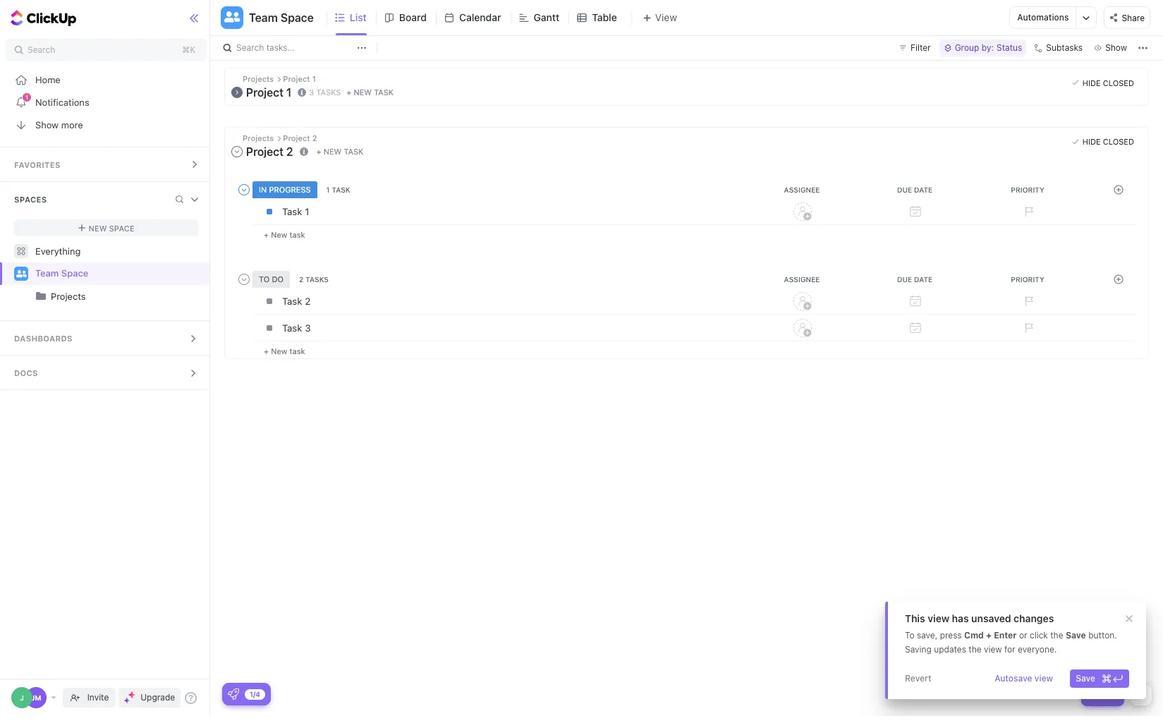 Task type: locate. For each thing, give the bounding box(es) containing it.
save button
[[1071, 670, 1130, 688]]

1 vertical spatial priority button
[[973, 275, 1086, 283]]

projects for project 2
[[243, 133, 276, 142]]

1 task button
[[324, 185, 355, 194]]

0 vertical spatial space
[[281, 11, 314, 24]]

0 vertical spatial view
[[928, 613, 950, 625]]

team up search tasks...
[[249, 11, 278, 24]]

search left tasks...
[[236, 42, 264, 53]]

new right list info icon
[[354, 88, 372, 97]]

1 vertical spatial due
[[898, 275, 913, 283]]

due date button for tasks
[[860, 275, 973, 283]]

closed
[[1104, 78, 1135, 87], [1104, 137, 1135, 146]]

1 horizontal spatial search
[[236, 42, 264, 53]]

user friends image
[[16, 270, 26, 278]]

project 1 button
[[230, 82, 295, 102]]

0 vertical spatial due date
[[898, 185, 933, 194]]

team space for team space link
[[35, 268, 88, 279]]

2 horizontal spatial space
[[281, 11, 314, 24]]

project 2 left list info image
[[246, 145, 293, 158]]

spaces
[[14, 195, 47, 204]]

1 vertical spatial assignee
[[784, 275, 820, 283]]

calendar link
[[459, 0, 507, 35]]

+ new task down the task 3
[[264, 346, 305, 355]]

invite
[[87, 692, 109, 703]]

1 horizontal spatial the
[[1051, 630, 1064, 641]]

1 vertical spatial closed
[[1104, 137, 1135, 146]]

0 vertical spatial team
[[249, 11, 278, 24]]

1 vertical spatial team space
[[35, 268, 88, 279]]

team space down everything
[[35, 268, 88, 279]]

projects down project 1 dropdown button at the left of page
[[243, 133, 276, 142]]

projects
[[243, 74, 276, 83], [243, 133, 276, 142], [51, 291, 86, 302]]

view inside button
[[1035, 673, 1054, 684]]

everything link
[[0, 240, 213, 263]]

view left for
[[984, 644, 1003, 655]]

project 1 inside dropdown button
[[246, 86, 292, 99]]

team space link
[[35, 263, 200, 285]]

tasks for 2
[[306, 275, 329, 283]]

0 vertical spatial projects
[[243, 74, 276, 83]]

set priority element for task 2
[[1018, 290, 1040, 312]]

dashboards
[[14, 334, 72, 343]]

1 horizontal spatial team
[[249, 11, 278, 24]]

show left more
[[35, 119, 59, 130]]

sparkle svg 1 image
[[129, 692, 136, 699]]

+ new task down task 1
[[264, 230, 305, 239]]

2 set priority image from the top
[[1018, 317, 1040, 338]]

tasks inside 3 tasks + new task
[[316, 87, 341, 97]]

this
[[905, 613, 926, 625]]

search inside sidebar navigation
[[28, 44, 55, 55]]

gantt
[[534, 11, 560, 23]]

show for show more
[[35, 119, 59, 130]]

1 vertical spatial project 1
[[246, 86, 292, 99]]

1 horizontal spatial space
[[109, 223, 135, 233]]

0 vertical spatial closed
[[1104, 78, 1135, 87]]

team inside team space button
[[249, 11, 278, 24]]

0 vertical spatial 3
[[309, 87, 314, 97]]

0 vertical spatial tasks
[[316, 87, 341, 97]]

due date for 1 task
[[898, 185, 933, 194]]

0 vertical spatial save
[[1066, 630, 1087, 641]]

j jm
[[20, 694, 41, 702]]

2 vertical spatial set priority element
[[1018, 317, 1040, 338]]

2 priority from the top
[[1011, 275, 1045, 283]]

view for autosave
[[1035, 673, 1054, 684]]

1 closed from the top
[[1104, 78, 1135, 87]]

1 date from the top
[[915, 185, 933, 194]]

team space inside button
[[249, 11, 314, 24]]

1 vertical spatial + new task
[[264, 230, 305, 239]]

show down share button
[[1106, 42, 1128, 53]]

2 vertical spatial view
[[1035, 673, 1054, 684]]

0 vertical spatial the
[[1051, 630, 1064, 641]]

home
[[35, 74, 61, 85]]

2 closed from the top
[[1104, 137, 1135, 146]]

show for show
[[1106, 42, 1128, 53]]

project
[[283, 74, 310, 83], [246, 86, 284, 99], [283, 133, 310, 142], [246, 145, 284, 158]]

+ inside this view has unsaved changes to save, press cmd + enter or click the save button. saving updates the view for everyone.
[[987, 630, 992, 641]]

show button
[[1090, 40, 1132, 56]]

3 down task 2
[[305, 322, 311, 333]]

project 2 inside dropdown button
[[246, 145, 293, 158]]

1 vertical spatial view
[[984, 644, 1003, 655]]

priority down set priority icon
[[1011, 275, 1045, 283]]

space up everything link
[[109, 223, 135, 233]]

view
[[655, 11, 677, 23]]

2 hide closed button from the top
[[1069, 135, 1138, 149]]

search for search tasks...
[[236, 42, 264, 53]]

tasks
[[316, 87, 341, 97], [306, 275, 329, 283]]

board
[[399, 11, 427, 23]]

hide closed
[[1083, 78, 1135, 87], [1083, 137, 1135, 146]]

task up the task 3
[[282, 295, 302, 307]]

set priority element
[[1018, 201, 1040, 222], [1018, 290, 1040, 312], [1018, 317, 1040, 338]]

by:
[[982, 42, 994, 53]]

2 due date from the top
[[898, 275, 933, 283]]

status
[[997, 42, 1023, 53]]

2 vertical spatial projects
[[51, 291, 86, 302]]

1 hide from the top
[[1083, 78, 1101, 87]]

show
[[1106, 42, 1128, 53], [35, 119, 59, 130]]

2 up task 2
[[299, 275, 304, 283]]

team inside team space link
[[35, 268, 59, 279]]

2 due date button from the top
[[860, 275, 973, 283]]

0 horizontal spatial space
[[61, 268, 88, 279]]

0 horizontal spatial team space
[[35, 268, 88, 279]]

team
[[249, 11, 278, 24], [35, 268, 59, 279]]

task down save button
[[1101, 690, 1119, 700]]

search up home
[[28, 44, 55, 55]]

0 vertical spatial priority button
[[973, 185, 1086, 194]]

1
[[312, 74, 316, 83], [286, 86, 292, 99], [25, 94, 28, 101], [326, 185, 330, 194], [305, 206, 309, 217]]

user friends image
[[224, 11, 240, 24]]

1 due from the top
[[898, 185, 913, 194]]

3 right list info icon
[[309, 87, 314, 97]]

task for task 1
[[282, 206, 302, 217]]

1 vertical spatial due date
[[898, 275, 933, 283]]

0 vertical spatial set priority image
[[1018, 290, 1040, 312]]

hide closed button
[[1069, 76, 1138, 90], [1069, 135, 1138, 149]]

the down cmd
[[969, 644, 982, 655]]

0 horizontal spatial show
[[35, 119, 59, 130]]

space down everything
[[61, 268, 88, 279]]

assignee button for tasks
[[747, 275, 860, 283]]

1 due date from the top
[[898, 185, 933, 194]]

2 hide from the top
[[1083, 137, 1101, 146]]

2 assignee from the top
[[784, 275, 820, 283]]

gantt link
[[534, 0, 565, 35]]

closed for project 2
[[1104, 137, 1135, 146]]

new up everything link
[[89, 223, 107, 233]]

show inside sidebar navigation
[[35, 119, 59, 130]]

task
[[282, 206, 302, 217], [282, 295, 302, 307], [282, 322, 302, 333], [1101, 690, 1119, 700]]

due for 1 task
[[898, 185, 913, 194]]

projects down everything
[[51, 291, 86, 302]]

1 vertical spatial hide closed
[[1083, 137, 1135, 146]]

0 vertical spatial set priority element
[[1018, 201, 1040, 222]]

view up save,
[[928, 613, 950, 625]]

1 vertical spatial assignee button
[[747, 275, 860, 283]]

1 vertical spatial hide closed button
[[1069, 135, 1138, 149]]

1 vertical spatial date
[[915, 275, 933, 283]]

the right the click
[[1051, 630, 1064, 641]]

new inside 3 tasks + new task
[[354, 88, 372, 97]]

2 hide closed from the top
[[1083, 137, 1135, 146]]

team space for team space button
[[249, 11, 314, 24]]

+ inside 3 tasks + new task
[[347, 88, 352, 97]]

team space inside sidebar navigation
[[35, 268, 88, 279]]

save
[[1066, 630, 1087, 641], [1076, 673, 1096, 684]]

tasks right list info icon
[[316, 87, 341, 97]]

2 due from the top
[[898, 275, 913, 283]]

search
[[236, 42, 264, 53], [28, 44, 55, 55]]

2 date from the top
[[915, 275, 933, 283]]

save,
[[917, 630, 938, 641]]

1 horizontal spatial show
[[1106, 42, 1128, 53]]

assignee button for task
[[747, 185, 860, 194]]

2 horizontal spatial view
[[1035, 673, 1054, 684]]

priority up set priority icon
[[1011, 185, 1045, 194]]

space for team space link
[[61, 268, 88, 279]]

2 left list info image
[[286, 145, 293, 158]]

1 vertical spatial tasks
[[306, 275, 329, 283]]

view
[[928, 613, 950, 625], [984, 644, 1003, 655], [1035, 673, 1054, 684]]

task down task 2
[[282, 322, 302, 333]]

0 horizontal spatial team
[[35, 268, 59, 279]]

assignee
[[784, 185, 820, 194], [784, 275, 820, 283]]

set priority element for task 1
[[1018, 201, 1040, 222]]

0 vertical spatial hide
[[1083, 78, 1101, 87]]

projects down search tasks...
[[243, 74, 276, 83]]

1 horizontal spatial view
[[984, 644, 1003, 655]]

0 vertical spatial hide closed
[[1083, 78, 1135, 87]]

show inside dropdown button
[[1106, 42, 1128, 53]]

1 vertical spatial the
[[969, 644, 982, 655]]

2 right project 2 dropdown button
[[312, 133, 317, 142]]

0 vertical spatial hide closed button
[[1069, 76, 1138, 90]]

priority button down set priority icon
[[973, 275, 1086, 283]]

0 horizontal spatial view
[[928, 613, 950, 625]]

0 vertical spatial date
[[915, 185, 933, 194]]

project 1 left list info icon
[[246, 86, 292, 99]]

set priority image for set priority element for task 2
[[1018, 290, 1040, 312]]

2 priority button from the top
[[973, 275, 1086, 283]]

new
[[354, 88, 372, 97], [324, 147, 342, 156], [89, 223, 107, 233], [271, 230, 287, 239], [271, 346, 287, 355]]

hide closed for project 2
[[1083, 137, 1135, 146]]

table link
[[592, 0, 623, 35]]

task down list info image
[[282, 206, 302, 217]]

0 vertical spatial due
[[898, 185, 913, 194]]

for
[[1005, 644, 1016, 655]]

1 vertical spatial due date button
[[860, 275, 973, 283]]

share button
[[1105, 6, 1151, 29]]

2 assignee button from the top
[[747, 275, 860, 283]]

1 vertical spatial team
[[35, 268, 59, 279]]

project 2 button
[[230, 141, 297, 161]]

priority button for 1 task
[[973, 185, 1086, 194]]

0 vertical spatial priority
[[1011, 185, 1045, 194]]

assignee for 2 tasks
[[784, 275, 820, 283]]

3
[[309, 87, 314, 97], [305, 322, 311, 333]]

onboarding checklist button element
[[228, 689, 239, 700]]

priority button up set priority icon
[[973, 185, 1086, 194]]

0 vertical spatial team space
[[249, 11, 314, 24]]

space inside team space link
[[61, 268, 88, 279]]

project 2 up list info image
[[283, 133, 317, 142]]

1 vertical spatial save
[[1076, 673, 1096, 684]]

1 vertical spatial project 2
[[246, 145, 293, 158]]

task inside 3 tasks + new task
[[374, 88, 394, 97]]

autosave
[[995, 673, 1033, 684]]

space for team space button
[[281, 11, 314, 24]]

set priority image
[[1018, 290, 1040, 312], [1018, 317, 1040, 338]]

tasks up task 2
[[306, 275, 329, 283]]

space
[[281, 11, 314, 24], [109, 223, 135, 233], [61, 268, 88, 279]]

hide closed button for project 1
[[1069, 76, 1138, 90]]

list link
[[350, 0, 372, 35]]

1 horizontal spatial team space
[[249, 11, 314, 24]]

view down "everyone."
[[1035, 673, 1054, 684]]

1 set priority image from the top
[[1018, 290, 1040, 312]]

saving
[[905, 644, 932, 655]]

view button
[[631, 9, 682, 26]]

upgrade
[[141, 692, 175, 703]]

0 vertical spatial + new task
[[317, 147, 364, 156]]

0 horizontal spatial search
[[28, 44, 55, 55]]

1 assignee from the top
[[784, 185, 820, 194]]

2 down 2 tasks
[[305, 295, 311, 307]]

2 vertical spatial space
[[61, 268, 88, 279]]

1 assignee button from the top
[[747, 185, 860, 194]]

0 vertical spatial assignee button
[[747, 185, 860, 194]]

1 vertical spatial priority
[[1011, 275, 1045, 283]]

project 1 up list info icon
[[283, 74, 316, 83]]

team down everything
[[35, 268, 59, 279]]

due
[[898, 185, 913, 194], [898, 275, 913, 283]]

automations
[[1018, 12, 1069, 23]]

subtasks button
[[1030, 40, 1088, 56]]

save down button.
[[1076, 673, 1096, 684]]

2
[[312, 133, 317, 142], [286, 145, 293, 158], [299, 275, 304, 283], [305, 295, 311, 307]]

1 vertical spatial projects
[[243, 133, 276, 142]]

+ new task right list info image
[[317, 147, 364, 156]]

1 priority from the top
[[1011, 185, 1045, 194]]

project up list info icon
[[283, 74, 310, 83]]

1 vertical spatial hide
[[1083, 137, 1101, 146]]

0 vertical spatial show
[[1106, 42, 1128, 53]]

hide
[[1083, 78, 1101, 87], [1083, 137, 1101, 146]]

2 set priority element from the top
[[1018, 290, 1040, 312]]

everyone.
[[1018, 644, 1057, 655]]

1 priority button from the top
[[973, 185, 1086, 194]]

new down task 1
[[271, 230, 287, 239]]

1 due date button from the top
[[860, 185, 973, 194]]

the
[[1051, 630, 1064, 641], [969, 644, 982, 655]]

1 set priority element from the top
[[1018, 201, 1040, 222]]

sidebar navigation
[[0, 0, 213, 716]]

list
[[350, 11, 367, 23]]

to
[[905, 630, 915, 641]]

1 vertical spatial set priority element
[[1018, 290, 1040, 312]]

tasks...
[[267, 42, 295, 53]]

+ new task
[[317, 147, 364, 156], [264, 230, 305, 239], [264, 346, 305, 355]]

due date
[[898, 185, 933, 194], [898, 275, 933, 283]]

task inside "link"
[[282, 295, 302, 307]]

1 hide closed from the top
[[1083, 78, 1135, 87]]

project left list info image
[[246, 145, 284, 158]]

0 vertical spatial assignee
[[784, 185, 820, 194]]

board link
[[399, 0, 433, 35]]

0 vertical spatial due date button
[[860, 185, 973, 194]]

space up search tasks... text box
[[281, 11, 314, 24]]

due date button
[[860, 185, 973, 194], [860, 275, 973, 283]]

priority for task
[[1011, 185, 1045, 194]]

1 vertical spatial 3
[[305, 322, 311, 333]]

1 vertical spatial show
[[35, 119, 59, 130]]

1 hide closed button from the top
[[1069, 76, 1138, 90]]

1 vertical spatial set priority image
[[1018, 317, 1040, 338]]

0 vertical spatial project 1
[[283, 74, 316, 83]]

filter
[[911, 42, 931, 53]]

team space
[[249, 11, 314, 24], [35, 268, 88, 279]]

space inside team space button
[[281, 11, 314, 24]]

team space up tasks...
[[249, 11, 314, 24]]

save left button.
[[1066, 630, 1087, 641]]

priority button
[[973, 185, 1086, 194], [973, 275, 1086, 283]]

team space button
[[243, 2, 314, 33]]

assignee button
[[747, 185, 860, 194], [747, 275, 860, 283]]

autosave view button
[[990, 670, 1059, 688]]

2 tasks button
[[297, 275, 334, 283]]



Task type: describe. For each thing, give the bounding box(es) containing it.
due for 2 tasks
[[898, 275, 913, 283]]

1 task
[[326, 185, 351, 194]]

new inside sidebar navigation
[[89, 223, 107, 233]]

0 horizontal spatial the
[[969, 644, 982, 655]]

team for team space link
[[35, 268, 59, 279]]

project up list info image
[[283, 133, 310, 142]]

closed for project 1
[[1104, 78, 1135, 87]]

updates
[[935, 644, 967, 655]]

has
[[952, 613, 969, 625]]

calendar
[[459, 11, 501, 23]]

set priority image for third set priority element from the top of the page
[[1018, 317, 1040, 338]]

group by: status
[[955, 42, 1023, 53]]

favorites button
[[0, 147, 213, 181]]

task 1 link
[[279, 199, 743, 223]]

more
[[61, 119, 83, 130]]

2 vertical spatial + new task
[[264, 346, 305, 355]]

enter
[[994, 630, 1017, 641]]

0 vertical spatial project 2
[[283, 133, 317, 142]]

or
[[1020, 630, 1028, 641]]

projects for project 1
[[243, 74, 276, 83]]

jm
[[31, 694, 41, 702]]

save inside button
[[1076, 673, 1096, 684]]

2 inside "link"
[[305, 295, 311, 307]]

new space
[[89, 223, 135, 233]]

favorites
[[14, 160, 60, 169]]

1 inside dropdown button
[[286, 86, 292, 99]]

group
[[955, 42, 980, 53]]

1 projects link from the left
[[1, 285, 200, 308]]

filter button
[[894, 40, 937, 56]]

tasks for 3
[[316, 87, 341, 97]]

this view has unsaved changes to save, press cmd + enter or click the save button. saving updates the view for everyone.
[[905, 613, 1118, 655]]

task 2 link
[[279, 289, 743, 313]]

task 1
[[282, 206, 309, 217]]

show more
[[35, 119, 83, 130]]

task 3 link
[[279, 316, 743, 340]]

unsaved
[[972, 613, 1012, 625]]

hide for 1
[[1083, 78, 1101, 87]]

1/4
[[250, 690, 260, 698]]

task for task 2
[[282, 295, 302, 307]]

task 2
[[282, 295, 311, 307]]

docs
[[14, 368, 38, 378]]

2 inside dropdown button
[[286, 145, 293, 158]]

new right list info image
[[324, 147, 342, 156]]

list info image
[[298, 88, 307, 97]]

notifications
[[35, 96, 89, 108]]

priority for tasks
[[1011, 275, 1045, 283]]

everything
[[35, 245, 81, 257]]

share
[[1122, 12, 1145, 23]]

table
[[592, 11, 617, 23]]

number of unseen notifications note
[[22, 92, 32, 102]]

j
[[20, 694, 24, 702]]

assignee for 1 task
[[784, 185, 820, 194]]

changes
[[1014, 613, 1055, 625]]

press
[[940, 630, 962, 641]]

hide for 2
[[1083, 137, 1101, 146]]

3 tasks + new task
[[309, 87, 394, 97]]

1 inside number of unseen notifications note
[[25, 94, 28, 101]]

click
[[1030, 630, 1049, 641]]

autosave view
[[995, 673, 1054, 684]]

save inside this view has unsaved changes to save, press cmd + enter or click the save button. saving updates the view for everyone.
[[1066, 630, 1087, 641]]

set priority image
[[1018, 201, 1040, 222]]

date for 1 task
[[915, 185, 933, 194]]

list info image
[[300, 147, 308, 156]]

⌘k
[[182, 44, 196, 55]]

1 vertical spatial space
[[109, 223, 135, 233]]

cmd
[[965, 630, 984, 641]]

hide closed for project 1
[[1083, 78, 1135, 87]]

3 set priority element from the top
[[1018, 317, 1040, 338]]

2 tasks
[[299, 275, 329, 283]]

due date button for task
[[860, 185, 973, 194]]

date for 2 tasks
[[915, 275, 933, 283]]

view for this
[[928, 613, 950, 625]]

search tasks...
[[236, 42, 295, 53]]

project left list info icon
[[246, 86, 284, 99]]

projects inside sidebar navigation
[[51, 291, 86, 302]]

priority button for 2 tasks
[[973, 275, 1086, 283]]

revert button
[[900, 670, 938, 688]]

due date for 2 tasks
[[898, 275, 933, 283]]

task for task 3
[[282, 322, 302, 333]]

hide closed button for project 2
[[1069, 135, 1138, 149]]

new down the task 3
[[271, 346, 287, 355]]

automations button
[[1011, 7, 1077, 28]]

revert
[[905, 673, 932, 684]]

upgrade link
[[119, 688, 181, 708]]

search for search
[[28, 44, 55, 55]]

3 inside 3 tasks + new task
[[309, 87, 314, 97]]

home link
[[0, 68, 213, 91]]

sparkle svg 2 image
[[124, 698, 130, 703]]

team for team space button
[[249, 11, 278, 24]]

Search tasks... text field
[[236, 38, 354, 58]]

2 projects link from the left
[[51, 285, 200, 308]]

subtasks
[[1047, 42, 1083, 53]]

button.
[[1089, 630, 1118, 641]]

task 3
[[282, 322, 311, 333]]

onboarding checklist button image
[[228, 689, 239, 700]]



Task type: vqa. For each thing, say whether or not it's contained in the screenshot.
ok button related to Is there a date this Goal should be completed by?
no



